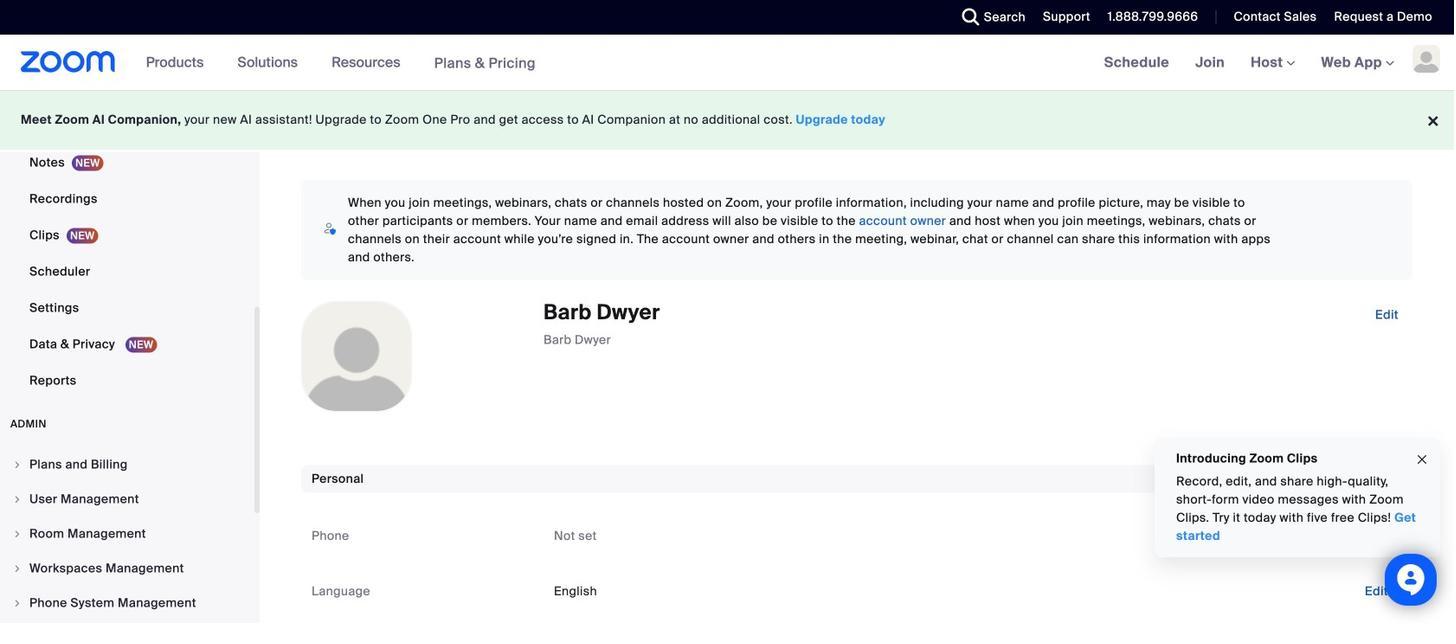 Task type: locate. For each thing, give the bounding box(es) containing it.
0 vertical spatial right image
[[12, 494, 23, 505]]

1 right image from the top
[[12, 494, 23, 505]]

right image for 1st menu item from the top of the the "admin menu" menu
[[12, 460, 23, 470]]

banner
[[0, 35, 1454, 91]]

admin menu menu
[[0, 448, 255, 623]]

footer
[[0, 90, 1454, 150]]

4 menu item from the top
[[0, 552, 255, 585]]

3 menu item from the top
[[0, 518, 255, 551]]

2 vertical spatial right image
[[12, 564, 23, 574]]

right image
[[12, 460, 23, 470], [12, 598, 23, 609]]

right image for fifth menu item
[[12, 598, 23, 609]]

1 right image from the top
[[12, 460, 23, 470]]

1 vertical spatial right image
[[12, 529, 23, 539]]

1 vertical spatial right image
[[12, 598, 23, 609]]

menu item
[[0, 448, 255, 481], [0, 483, 255, 516], [0, 518, 255, 551], [0, 552, 255, 585], [0, 587, 255, 620]]

1 menu item from the top
[[0, 448, 255, 481]]

right image
[[12, 494, 23, 505], [12, 529, 23, 539], [12, 564, 23, 574]]

0 vertical spatial right image
[[12, 460, 23, 470]]

profile picture image
[[1413, 45, 1441, 73]]

2 right image from the top
[[12, 598, 23, 609]]



Task type: vqa. For each thing, say whether or not it's contained in the screenshot.
the leftmost Template
no



Task type: describe. For each thing, give the bounding box(es) containing it.
zoom logo image
[[21, 51, 116, 73]]

user photo image
[[302, 302, 411, 411]]

3 right image from the top
[[12, 564, 23, 574]]

meetings navigation
[[1091, 35, 1454, 91]]

close image
[[1415, 450, 1429, 470]]

2 right image from the top
[[12, 529, 23, 539]]

2 menu item from the top
[[0, 483, 255, 516]]

5 menu item from the top
[[0, 587, 255, 620]]

side navigation navigation
[[0, 0, 260, 623]]

product information navigation
[[133, 35, 549, 91]]

personal menu menu
[[0, 0, 255, 400]]



